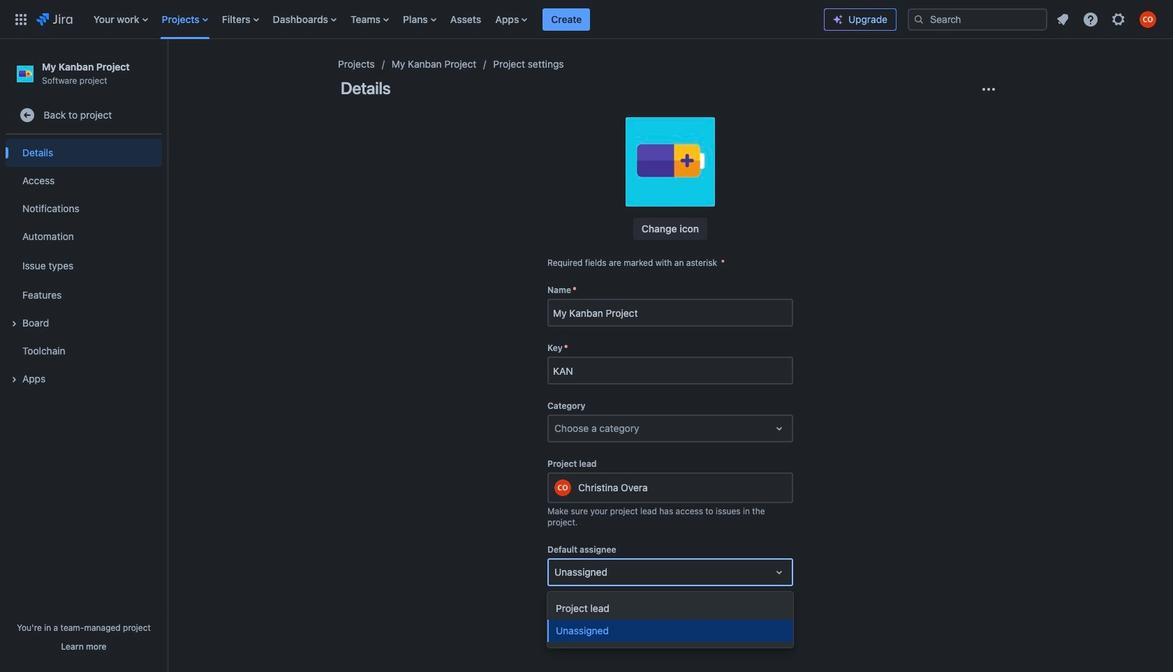 Task type: describe. For each thing, give the bounding box(es) containing it.
primary element
[[8, 0, 824, 39]]

project avatar image
[[626, 117, 715, 207]]

Search field
[[908, 8, 1048, 30]]

sidebar navigation image
[[152, 56, 183, 84]]

1 open image from the top
[[771, 421, 788, 437]]

help image
[[1083, 11, 1100, 28]]

notifications image
[[1055, 11, 1072, 28]]

group inside sidebar element
[[6, 135, 162, 398]]



Task type: vqa. For each thing, say whether or not it's contained in the screenshot.
Settings Icon
no



Task type: locate. For each thing, give the bounding box(es) containing it.
None search field
[[908, 8, 1048, 30]]

open image
[[771, 421, 788, 437], [771, 565, 788, 581]]

1 horizontal spatial list
[[1051, 7, 1165, 32]]

list item
[[543, 0, 591, 39]]

2 open image from the top
[[771, 565, 788, 581]]

None text field
[[555, 422, 557, 436]]

settings image
[[1111, 11, 1128, 28]]

appswitcher icon image
[[13, 11, 29, 28]]

0 horizontal spatial list
[[86, 0, 824, 39]]

jira image
[[36, 11, 72, 28], [36, 11, 72, 28]]

None field
[[549, 300, 792, 326], [549, 358, 792, 384], [549, 300, 792, 326], [549, 358, 792, 384]]

None text field
[[555, 566, 557, 580]]

0 vertical spatial open image
[[771, 421, 788, 437]]

sidebar element
[[0, 39, 168, 673]]

1 vertical spatial open image
[[771, 565, 788, 581]]

search image
[[914, 14, 925, 25]]

expand image
[[6, 316, 22, 333]]

list
[[86, 0, 824, 39], [1051, 7, 1165, 32]]

expand image
[[6, 372, 22, 389]]

more image
[[981, 81, 998, 98]]

your profile and settings image
[[1140, 11, 1157, 28]]

group
[[6, 135, 162, 398]]

banner
[[0, 0, 1174, 39]]



